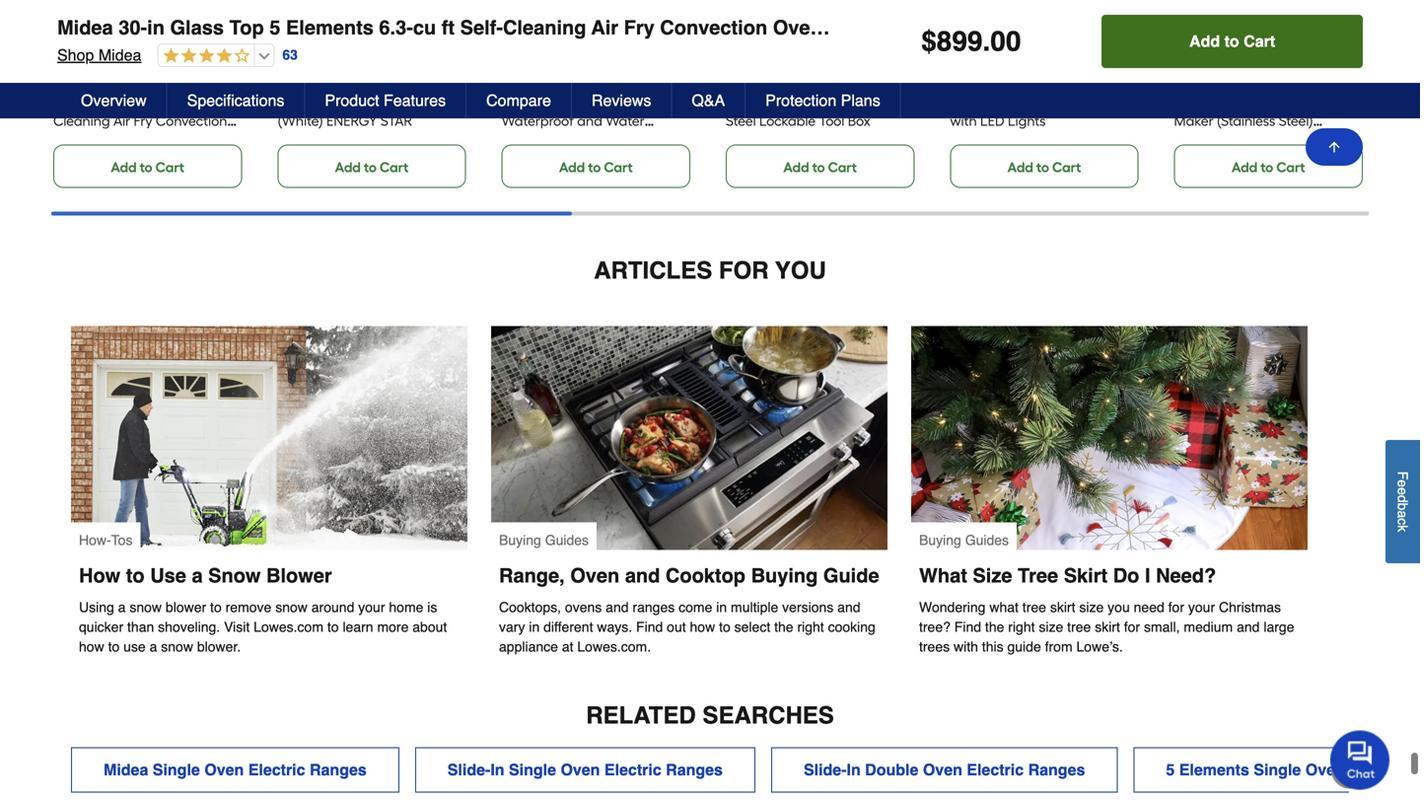 Task type: describe. For each thing, give the bounding box(es) containing it.
how-tos
[[79, 532, 133, 548]]

tree?
[[919, 619, 951, 635]]

30- inside the 30-in glass top 5 elements 6.3-cu ft self- cleaning air fry convection oven slide-in smart electric range (stainless steel)
[[96, 73, 116, 90]]

right inside the wondering what tree skirt size you need for your christmas tree? find the right size tree skirt for small, medium and large trees with this guide from lowe's.
[[1009, 619, 1035, 635]]

9-
[[584, 93, 595, 109]]

0 horizontal spatial tree
[[1023, 599, 1047, 615]]

and up 'ways.'
[[606, 599, 629, 615]]

in left the w
[[595, 93, 606, 109]]

0 vertical spatial 5
[[270, 16, 281, 39]]

wondering
[[919, 599, 986, 615]]

to inside how to use a snow blower link
[[126, 564, 145, 587]]

appliance
[[499, 639, 558, 654]]

snow down shoveling.
[[161, 639, 193, 654]]

3-
[[806, 93, 817, 109]]

0 vertical spatial elements
[[286, 16, 374, 39]]

compare button
[[467, 83, 572, 118]]

r
[[1411, 760, 1421, 779]]

and up the cooking on the bottom of the page
[[838, 599, 861, 615]]

list item containing craftsman
[[726, 0, 919, 188]]

ft up features
[[442, 16, 455, 39]]

door
[[1175, 93, 1205, 109]]

arrow up image
[[1327, 139, 1343, 155]]

ge
[[950, 73, 968, 90]]

1 horizontal spatial glass
[[170, 16, 224, 39]]

$2,399.00 save 33%
[[1175, 12, 1279, 26]]

christmas inside 7.5-ft claremont pine pre-lit slim artificial christmas tree with led lights
[[1035, 93, 1099, 109]]

range,
[[499, 564, 565, 587]]

longboards seaboard oak 20-mil x 9-in w x 70-in l waterproof and water resistant interlocking luxury vinyl plank flooring (26.62-sq ft/ carton)
[[502, 73, 681, 188]]

freezer
[[305, 93, 351, 109]]

star inside garage ready 18.1-cu ft top-freezer refrigerator (white) energy star
[[380, 112, 412, 129]]

and up the ranges on the left bottom of the page
[[625, 564, 660, 587]]

tree inside what size tree skirt do i need? link
[[1018, 564, 1059, 587]]

add to cart link for tool
[[726, 144, 915, 188]]

claremont
[[1004, 73, 1071, 90]]

in inside portable 20.5-in ball-bearing 3-drawer red steel lockable tool box
[[897, 73, 908, 90]]

in down overview button
[[124, 132, 135, 149]]

dual
[[1317, 93, 1346, 109]]

about
[[413, 619, 447, 635]]

oven inside slide-in single oven electric ranges link
[[561, 760, 600, 779]]

what size tree skirt do i need?
[[919, 564, 1217, 587]]

lit
[[1129, 73, 1140, 90]]

$65.98
[[726, 12, 760, 26]]

add to cart for 7.5-ft claremont pine pre-lit slim artificial christmas tree with led lights
[[1008, 159, 1082, 175]]

air inside the 30-in glass top 5 elements 6.3-cu ft self- cleaning air fry convection oven slide-in smart electric range (stainless steel)
[[113, 112, 130, 129]]

cu inside the 29.3-cu ft smart french door refrigerator with dual ice maker (stainless steel) energy star
[[1246, 73, 1261, 90]]

steel
[[726, 112, 756, 129]]

select
[[735, 619, 771, 635]]

in up 3.9 stars image
[[147, 16, 165, 39]]

c
[[1395, 518, 1411, 525]]

oak
[[502, 93, 528, 109]]

.
[[983, 26, 991, 57]]

refrigerator inside the 29.3-cu ft smart french door refrigerator with dual ice maker (stainless steel) energy star
[[1208, 93, 1283, 109]]

steel) inside the 30-in glass top 5 elements 6.3-cu ft self- cleaning air fry convection oven slide-in smart electric range (stainless steel)
[[159, 152, 194, 169]]

5 inside the 30-in glass top 5 elements 6.3-cu ft self- cleaning air fry convection oven slide-in smart electric range (stainless steel)
[[195, 73, 202, 90]]

shop midea
[[57, 46, 141, 64]]

tree inside 7.5-ft claremont pine pre-lit slim artificial christmas tree with led lights
[[1103, 93, 1130, 109]]

oven inside the slide-in double oven electric ranges link
[[923, 760, 963, 779]]

slide-in double oven electric ranges link
[[771, 747, 1118, 793]]

fry inside the 30-in glass top 5 elements 6.3-cu ft self- cleaning air fry convection oven slide-in smart electric range (stainless steel)
[[134, 112, 152, 129]]

buying guides link for skirt
[[912, 326, 1308, 550]]

come
[[679, 599, 713, 615]]

q&a
[[692, 91, 725, 110]]

maker
[[1175, 112, 1214, 129]]

1 horizontal spatial for
[[1169, 599, 1185, 615]]

in for single
[[491, 760, 505, 779]]

1 horizontal spatial self-
[[460, 16, 503, 39]]

the inside cooktops, ovens and ranges come in multiple versions and vary in different ways. find out how to select the right cooking appliance at lowes.com.
[[775, 619, 794, 635]]

with inside the wondering what tree skirt size you need for your christmas tree? find the right size tree skirt for small, medium and large trees with this guide from lowe's.
[[954, 639, 979, 654]]

features
[[384, 91, 446, 110]]

quicker
[[79, 619, 123, 635]]

arrow right image
[[1341, 760, 1360, 780]]

k
[[1395, 525, 1411, 532]]

2 x from the left
[[627, 93, 633, 109]]

ready
[[372, 73, 412, 90]]

add to cart for garage ready 18.1-cu ft top-freezer refrigerator (white) energy star
[[335, 159, 409, 175]]

1 vertical spatial skirt
[[1095, 619, 1121, 635]]

buying for what
[[919, 532, 962, 548]]

waterproof
[[502, 112, 574, 129]]

protection plans
[[766, 91, 881, 110]]

star inside the 29.3-cu ft smart french door refrigerator with dual ice maker (stainless steel) energy star
[[1229, 132, 1260, 149]]

related
[[586, 702, 696, 729]]

save for save 33%
[[1228, 12, 1255, 26]]

product
[[325, 91, 379, 110]]

versions
[[782, 599, 834, 615]]

luxury
[[637, 132, 679, 149]]

1 horizontal spatial 30-
[[119, 16, 147, 39]]

specifications button
[[167, 83, 305, 118]]

l
[[670, 93, 678, 109]]

more
[[377, 619, 409, 635]]

snow up lowes.com
[[275, 599, 308, 615]]

35%
[[134, 12, 155, 26]]

double
[[865, 760, 919, 779]]

1 horizontal spatial fry
[[624, 16, 655, 39]]

0 vertical spatial air
[[592, 16, 619, 39]]

smart inside the 29.3-cu ft smart french door refrigerator with dual ice maker (stainless steel) energy star
[[1278, 73, 1317, 90]]

use
[[150, 564, 186, 587]]

is
[[427, 599, 437, 615]]

blower
[[166, 599, 206, 615]]

cart for 7.5-ft claremont pine pre-lit slim artificial christmas tree with led lights
[[1053, 159, 1082, 175]]

$799.00
[[278, 12, 318, 26]]

use
[[123, 639, 146, 654]]

guides for oven
[[545, 532, 589, 548]]

f e e d b a c k button
[[1386, 440, 1421, 563]]

single for slide-in single oven electric ranges
[[509, 760, 556, 779]]

protection
[[766, 91, 837, 110]]

add to cart for portable 20.5-in ball-bearing 3-drawer red steel lockable tool box
[[784, 159, 857, 175]]

range inside the 30-in glass top 5 elements 6.3-cu ft self- cleaning air fry convection oven slide-in smart electric range (stainless steel)
[[53, 152, 94, 169]]

0 vertical spatial (stainless
[[1109, 16, 1202, 39]]

add for garage ready 18.1-cu ft top-freezer refrigerator (white) energy star
[[335, 159, 361, 175]]

how inside cooktops, ovens and ranges come in multiple versions and vary in different ways. find out how to select the right cooking appliance at lowes.com.
[[690, 619, 715, 635]]

overview
[[81, 91, 147, 110]]

add for portable 20.5-in ball-bearing 3-drawer red steel lockable tool box
[[784, 159, 809, 175]]

(stainless inside the 30-in glass top 5 elements 6.3-cu ft self- cleaning air fry convection oven slide-in smart electric range (stainless steel)
[[97, 152, 156, 169]]

carton)
[[520, 171, 569, 188]]

899
[[937, 26, 983, 57]]

1 vertical spatial tree
[[1068, 619, 1091, 635]]

remove
[[226, 599, 272, 615]]

pine
[[1075, 73, 1101, 90]]

a man snow blowing in front of his brick house. image
[[71, 326, 468, 550]]

skirt
[[1064, 564, 1108, 587]]

cart for 29.3-cu ft smart french door refrigerator with dual ice maker (stainless steel) energy star
[[1277, 159, 1306, 175]]

refrigerator inside garage ready 18.1-cu ft top-freezer refrigerator (white) energy star
[[354, 93, 429, 109]]

colorful presents under a tree on a white tree skirt with snowflake designs. image
[[912, 326, 1308, 550]]

need?
[[1156, 564, 1217, 587]]

$1,399.00
[[53, 12, 101, 26]]

1 x from the left
[[573, 93, 580, 109]]

cooktops, ovens and ranges come in multiple versions and vary in different ways. find out how to select the right cooking appliance at lowes.com.
[[499, 599, 880, 654]]

ft inside the 30-in glass top 5 elements 6.3-cu ft self- cleaning air fry convection oven slide-in smart electric range (stainless steel)
[[154, 93, 164, 109]]

0 vertical spatial size
[[1080, 599, 1104, 615]]

to inside add to cart 'button'
[[1225, 32, 1240, 50]]

compare
[[486, 91, 551, 110]]

midea 30-in glass top 5 elements 6.3-cu ft self-cleaning air fry convection oven slide-in smart electric range (stainless steel)
[[57, 16, 1261, 39]]

related searches
[[586, 702, 834, 729]]

led
[[980, 112, 1005, 129]]

$
[[922, 26, 937, 57]]

7.5-
[[971, 73, 991, 90]]

in for double
[[847, 760, 861, 779]]

top inside the 30-in glass top 5 elements 6.3-cu ft self- cleaning air fry convection oven slide-in smart electric range (stainless steel)
[[168, 73, 191, 90]]

your for how to use a snow blower
[[358, 599, 385, 615]]

snow up than
[[130, 599, 162, 615]]

20-
[[532, 93, 552, 109]]

small,
[[1144, 619, 1180, 635]]

cart inside add to cart 'button'
[[1244, 32, 1276, 50]]

oven inside "midea single oven electric ranges" link
[[204, 760, 244, 779]]

cooking
[[828, 619, 876, 635]]

0 vertical spatial smart
[[905, 16, 961, 39]]

elements inside the 30-in glass top 5 elements 6.3-cu ft self- cleaning air fry convection oven slide-in smart electric range (stainless steel)
[[53, 93, 110, 109]]

$799.00 save 42%
[[278, 12, 373, 26]]

french
[[1320, 73, 1362, 90]]

electric inside the 30-in glass top 5 elements 6.3-cu ft self- cleaning air fry convection oven slide-in smart electric range (stainless steel)
[[181, 132, 226, 149]]

wondering what tree skirt size you need for your christmas tree? find the right size tree skirt for small, medium and large trees with this guide from lowe's.
[[919, 599, 1299, 654]]

2 vertical spatial 5
[[1166, 760, 1175, 779]]

2 e from the top
[[1395, 487, 1411, 495]]

blower
[[266, 564, 332, 587]]

0 vertical spatial cleaning
[[503, 16, 586, 39]]

cu inside the 30-in glass top 5 elements 6.3-cu ft self- cleaning air fry convection oven slide-in smart electric range (stainless steel)
[[136, 93, 151, 109]]

longboards
[[535, 73, 611, 90]]

0 vertical spatial top
[[229, 16, 264, 39]]

how to use a snow blower
[[79, 564, 332, 587]]

lowes.com
[[254, 619, 324, 635]]

f e e d b a c k
[[1395, 471, 1411, 532]]

self- inside the 30-in glass top 5 elements 6.3-cu ft self- cleaning air fry convection oven slide-in smart electric range (stainless steel)
[[167, 93, 194, 109]]

cart for portable 20.5-in ball-bearing 3-drawer red steel lockable tool box
[[828, 159, 857, 175]]

cleaning inside the 30-in glass top 5 elements 6.3-cu ft self- cleaning air fry convection oven slide-in smart electric range (stainless steel)
[[53, 112, 110, 129]]

ranges for slide-in double oven electric ranges
[[1029, 760, 1086, 779]]

cu up '18.1-'
[[413, 16, 436, 39]]

medium
[[1184, 619, 1233, 635]]

out
[[667, 619, 686, 635]]

how-
[[79, 532, 111, 548]]



Task type: vqa. For each thing, say whether or not it's contained in the screenshot.


Task type: locate. For each thing, give the bounding box(es) containing it.
1 vertical spatial self-
[[167, 93, 194, 109]]

30-in glass top 5 elements 6.3-cu ft self- cleaning air fry convection oven slide-in smart electric range (stainless steel)
[[53, 73, 227, 169]]

what
[[919, 564, 968, 587]]

slide- inside the 30-in glass top 5 elements 6.3-cu ft self- cleaning air fry convection oven slide-in smart electric range (stainless steel)
[[90, 132, 124, 149]]

smart down overview button
[[139, 132, 178, 149]]

chat invite button image
[[1331, 730, 1391, 790]]

1 vertical spatial for
[[1124, 619, 1141, 635]]

0 vertical spatial range
[[1043, 16, 1103, 39]]

1 horizontal spatial tree
[[1103, 93, 1130, 109]]

in up overview
[[116, 73, 127, 90]]

cu down shop midea
[[136, 93, 151, 109]]

1 horizontal spatial (stainless
[[1109, 16, 1202, 39]]

plank
[[534, 152, 569, 169]]

buying guides link for cooktop
[[491, 326, 888, 550]]

glass inside the 30-in glass top 5 elements 6.3-cu ft self- cleaning air fry convection oven slide-in smart electric range (stainless steel)
[[130, 73, 165, 90]]

fry down overview
[[134, 112, 152, 129]]

0 horizontal spatial right
[[798, 619, 824, 635]]

you
[[1108, 599, 1130, 615]]

right inside cooktops, ovens and ranges come in multiple versions and vary in different ways. find out how to select the right cooking appliance at lowes.com.
[[798, 619, 824, 635]]

portable
[[811, 73, 863, 90]]

guide
[[1008, 639, 1042, 654]]

0 horizontal spatial christmas
[[1035, 93, 1099, 109]]

save for save 42%
[[321, 12, 348, 26]]

single for 5 elements single oven electric r
[[1254, 760, 1302, 779]]

0 horizontal spatial cleaning
[[53, 112, 110, 129]]

ft up artificial
[[991, 73, 1001, 90]]

add to cart link for cleaning
[[53, 144, 242, 188]]

star down the product features
[[380, 112, 412, 129]]

d
[[1395, 495, 1411, 503]]

add down product
[[335, 159, 361, 175]]

star down 29.3-
[[1229, 132, 1260, 149]]

1 horizontal spatial 6.3-
[[379, 16, 413, 39]]

5
[[270, 16, 281, 39], [195, 73, 202, 90], [1166, 760, 1175, 779]]

3 list item from the left
[[502, 0, 695, 188]]

cali
[[502, 73, 532, 90]]

0 horizontal spatial (stainless
[[97, 152, 156, 169]]

0 vertical spatial tree
[[1023, 599, 1047, 615]]

2 vertical spatial with
[[954, 639, 979, 654]]

00
[[991, 26, 1021, 57]]

with left dual
[[1287, 93, 1313, 109]]

add to cart down tool
[[784, 159, 857, 175]]

1 vertical spatial cleaning
[[53, 112, 110, 129]]

1 vertical spatial 6.3-
[[113, 93, 136, 109]]

1 horizontal spatial smart
[[905, 16, 961, 39]]

0 horizontal spatial glass
[[130, 73, 165, 90]]

cart down interlocking
[[604, 159, 633, 175]]

1 horizontal spatial your
[[1189, 599, 1216, 615]]

3.9 stars image
[[158, 47, 250, 66]]

visit
[[224, 619, 250, 635]]

size
[[1080, 599, 1104, 615], [1039, 619, 1064, 635]]

1 vertical spatial elements
[[53, 93, 110, 109]]

2 add to cart link from the left
[[278, 144, 466, 188]]

self- up cali
[[460, 16, 503, 39]]

x right the w
[[627, 93, 633, 109]]

add to cart for 30-in glass top 5 elements 6.3-cu ft self- cleaning air fry convection oven slide-in smart electric range (stainless steel)
[[111, 159, 184, 175]]

to
[[1225, 32, 1240, 50], [140, 159, 153, 175], [364, 159, 377, 175], [588, 159, 601, 175], [813, 159, 825, 175], [1037, 159, 1050, 175], [1261, 159, 1274, 175], [126, 564, 145, 587], [210, 599, 222, 615], [327, 619, 339, 635], [719, 619, 731, 635], [108, 639, 120, 654]]

2 save from the left
[[321, 12, 348, 26]]

4 add to cart link from the left
[[726, 144, 915, 188]]

add down the 29.3-cu ft smart french door refrigerator with dual ice maker (stainless steel) energy star
[[1232, 159, 1258, 175]]

artificial
[[980, 93, 1032, 109]]

refrigerator
[[354, 93, 429, 109], [1208, 93, 1283, 109]]

list item
[[53, 0, 246, 188], [278, 0, 470, 188], [502, 0, 695, 188], [726, 0, 919, 188], [950, 0, 1143, 188], [1175, 0, 1367, 188]]

1 horizontal spatial tree
[[1068, 619, 1091, 635]]

convection inside the 30-in glass top 5 elements 6.3-cu ft self- cleaning air fry convection oven slide-in smart electric range (stainless steel)
[[156, 112, 227, 129]]

skirt up lowe's. on the bottom
[[1095, 619, 1121, 635]]

tree down pre-
[[1103, 93, 1130, 109]]

1 horizontal spatial how
[[690, 619, 715, 635]]

cart down 33%
[[1244, 32, 1276, 50]]

steel) inside the 29.3-cu ft smart french door refrigerator with dual ice maker (stainless steel) energy star
[[1279, 112, 1314, 129]]

cu inside garage ready 18.1-cu ft top-freezer refrigerator (white) energy star
[[439, 73, 455, 90]]

cart down overview button
[[156, 159, 184, 175]]

0 vertical spatial star
[[380, 112, 412, 129]]

single inside "midea single oven electric ranges" link
[[153, 760, 200, 779]]

ft inside the 29.3-cu ft smart french door refrigerator with dual ice maker (stainless steel) energy star
[[1265, 73, 1274, 90]]

snow
[[208, 564, 261, 587]]

1 horizontal spatial x
[[627, 93, 633, 109]]

3 save from the left
[[763, 12, 791, 26]]

1 e from the top
[[1395, 480, 1411, 487]]

1 horizontal spatial star
[[1229, 132, 1260, 149]]

convection up 'q&a'
[[660, 16, 768, 39]]

energy down product
[[326, 112, 377, 129]]

in down cooktops,
[[529, 619, 540, 635]]

add to cart for longboards seaboard oak 20-mil x 9-in w x 70-in l waterproof and water resistant interlocking luxury vinyl plank flooring (26.62-sq ft/ carton)
[[559, 159, 633, 175]]

right down versions
[[798, 619, 824, 635]]

fry
[[624, 16, 655, 39], [134, 112, 152, 129]]

list item containing ge
[[950, 0, 1143, 188]]

0 horizontal spatial guides
[[545, 532, 589, 548]]

0 horizontal spatial your
[[358, 599, 385, 615]]

for down you
[[1124, 619, 1141, 635]]

in right come at bottom
[[716, 599, 727, 615]]

1 ranges from the left
[[310, 760, 367, 779]]

0 vertical spatial 30-
[[119, 16, 147, 39]]

2 horizontal spatial smart
[[1278, 73, 1317, 90]]

33%
[[1258, 12, 1279, 26]]

0 vertical spatial 6.3-
[[379, 16, 413, 39]]

refrigerator down the ready
[[354, 93, 429, 109]]

(26.62-
[[626, 152, 666, 169]]

add to cart down lights
[[1008, 159, 1082, 175]]

tool
[[819, 112, 845, 129]]

self- down 3.9 stars image
[[167, 93, 194, 109]]

1 guides from the left
[[545, 532, 589, 548]]

0 vertical spatial tree
[[1103, 93, 1130, 109]]

the up this
[[985, 619, 1005, 635]]

cu down add to cart 'button'
[[1246, 73, 1261, 90]]

christmas
[[1035, 93, 1099, 109], [1219, 599, 1282, 615]]

slide-
[[828, 16, 882, 39], [90, 132, 124, 149], [448, 760, 491, 779], [804, 760, 847, 779]]

5 down 3.9 stars image
[[195, 73, 202, 90]]

cu
[[413, 16, 436, 39], [439, 73, 455, 90], [1246, 73, 1261, 90], [136, 93, 151, 109]]

how inside using a snow blower to remove snow around your home is quicker than shoveling. visit lowes.com to learn more about how to use a snow blower.
[[79, 639, 104, 654]]

and down "9-"
[[578, 112, 603, 129]]

size left you
[[1080, 599, 1104, 615]]

glass
[[170, 16, 224, 39], [130, 73, 165, 90]]

learn
[[343, 619, 373, 635]]

list item containing cali
[[502, 0, 695, 188]]

buying guides
[[499, 532, 589, 548], [919, 532, 1009, 548]]

in left $
[[882, 16, 899, 39]]

6.3- inside the 30-in glass top 5 elements 6.3-cu ft self- cleaning air fry convection oven slide-in smart electric range (stainless steel)
[[113, 93, 136, 109]]

blower.
[[197, 639, 241, 654]]

add down interlocking
[[559, 159, 585, 175]]

save for save 15%
[[763, 12, 791, 26]]

4 list item from the left
[[726, 0, 919, 188]]

elements up 63
[[286, 16, 374, 39]]

smart left .
[[905, 16, 961, 39]]

energy inside garage ready 18.1-cu ft top-freezer refrigerator (white) energy star
[[326, 112, 377, 129]]

2 find from the left
[[955, 619, 982, 635]]

4 save from the left
[[1228, 12, 1255, 26]]

e up b
[[1395, 487, 1411, 495]]

1 vertical spatial convection
[[156, 112, 227, 129]]

how
[[690, 619, 715, 635], [79, 639, 104, 654]]

add to cart inside 'button'
[[1190, 32, 1276, 50]]

buying guides up range, on the left
[[499, 532, 589, 548]]

20.5-
[[867, 73, 897, 90]]

0 horizontal spatial for
[[1124, 619, 1141, 635]]

add down $2,399.00
[[1190, 32, 1221, 50]]

cu up features
[[439, 73, 455, 90]]

glass up 3.9 stars image
[[170, 16, 224, 39]]

0 horizontal spatial tree
[[1018, 564, 1059, 587]]

ft inside garage ready 18.1-cu ft top-freezer refrigerator (white) energy star
[[458, 73, 468, 90]]

size up from
[[1039, 619, 1064, 635]]

5 add to cart link from the left
[[950, 144, 1139, 188]]

2 in from the left
[[847, 760, 861, 779]]

1 save from the left
[[104, 12, 132, 26]]

oven inside 'range, oven and cooktop buying guide' link
[[570, 564, 620, 587]]

with down slim
[[950, 112, 977, 129]]

6.3- down shop midea
[[113, 93, 136, 109]]

with left this
[[954, 639, 979, 654]]

lockable
[[760, 112, 816, 129]]

single inside slide-in single oven electric ranges link
[[509, 760, 556, 779]]

1 vertical spatial air
[[113, 112, 130, 129]]

1 vertical spatial size
[[1039, 619, 1064, 635]]

save for save 35%
[[104, 12, 132, 26]]

cart for garage ready 18.1-cu ft top-freezer refrigerator (white) energy star
[[380, 159, 409, 175]]

1 refrigerator from the left
[[354, 93, 429, 109]]

glass up overview
[[130, 73, 165, 90]]

7.5-ft claremont pine pre-lit slim artificial christmas tree with led lights
[[950, 73, 1140, 129]]

your up learn
[[358, 599, 385, 615]]

cart down the 29.3-cu ft smart french door refrigerator with dual ice maker (stainless steel) energy star
[[1277, 159, 1306, 175]]

red
[[866, 93, 890, 109]]

using
[[79, 599, 114, 615]]

1 your from the left
[[358, 599, 385, 615]]

0 vertical spatial convection
[[660, 16, 768, 39]]

articles
[[594, 257, 712, 284]]

5 list item from the left
[[950, 0, 1143, 188]]

1 horizontal spatial guides
[[966, 532, 1009, 548]]

30-
[[119, 16, 147, 39], [96, 73, 116, 90]]

0 horizontal spatial steel)
[[159, 152, 194, 169]]

1 the from the left
[[775, 619, 794, 635]]

1 horizontal spatial the
[[985, 619, 1005, 635]]

cleaning up cali
[[503, 16, 586, 39]]

tree
[[1023, 599, 1047, 615], [1068, 619, 1091, 635]]

your inside using a snow blower to remove snow around your home is quicker than shoveling. visit lowes.com to learn more about how to use a snow blower.
[[358, 599, 385, 615]]

slide-in single oven electric ranges link
[[415, 747, 756, 793]]

2 single from the left
[[509, 760, 556, 779]]

add to cart link for with
[[950, 144, 1139, 188]]

0 horizontal spatial elements
[[53, 93, 110, 109]]

home
[[389, 599, 424, 615]]

your inside the wondering what tree skirt size you need for your christmas tree? find the right size tree skirt for small, medium and large trees with this guide from lowe's.
[[1189, 599, 1216, 615]]

add for longboards seaboard oak 20-mil x 9-in w x 70-in l waterproof and water resistant interlocking luxury vinyl plank flooring (26.62-sq ft/ carton)
[[559, 159, 585, 175]]

cleaning down overview
[[53, 112, 110, 129]]

ovens
[[565, 599, 602, 615]]

0 horizontal spatial ranges
[[310, 760, 367, 779]]

1 right from the left
[[798, 619, 824, 635]]

3 ranges from the left
[[1029, 760, 1086, 779]]

christmas inside the wondering what tree skirt size you need for your christmas tree? find the right size tree skirt for small, medium and large trees with this guide from lowe's.
[[1219, 599, 1282, 615]]

ranges for slide-in single oven electric ranges
[[666, 760, 723, 779]]

in left 'l'
[[656, 93, 667, 109]]

1 vertical spatial steel)
[[1279, 112, 1314, 129]]

cart down tool
[[828, 159, 857, 175]]

add to cart button
[[1102, 15, 1363, 68]]

how to use a snow blower link
[[71, 550, 468, 589]]

0 horizontal spatial air
[[113, 112, 130, 129]]

0 horizontal spatial buying
[[499, 532, 541, 548]]

1 horizontal spatial air
[[592, 16, 619, 39]]

right
[[798, 619, 824, 635], [1009, 619, 1035, 635]]

range up pine
[[1043, 16, 1103, 39]]

tree up from
[[1068, 619, 1091, 635]]

need
[[1134, 599, 1165, 615]]

1 vertical spatial top
[[168, 73, 191, 90]]

0 horizontal spatial how
[[79, 639, 104, 654]]

0 horizontal spatial self-
[[167, 93, 194, 109]]

1 horizontal spatial ranges
[[666, 760, 723, 779]]

1 horizontal spatial find
[[955, 619, 982, 635]]

2 vertical spatial (stainless
[[97, 152, 156, 169]]

christmas down pine
[[1035, 93, 1099, 109]]

add to cart for 29.3-cu ft smart french door refrigerator with dual ice maker (stainless steel) energy star
[[1232, 159, 1306, 175]]

add
[[1190, 32, 1221, 50], [111, 159, 137, 175], [335, 159, 361, 175], [559, 159, 585, 175], [784, 159, 809, 175], [1008, 159, 1034, 175], [1232, 159, 1258, 175]]

guides up range, on the left
[[545, 532, 589, 548]]

save left 15%
[[763, 12, 791, 26]]

6 add to cart link from the left
[[1175, 144, 1363, 188]]

top up 3.9 stars image
[[229, 16, 264, 39]]

water
[[606, 112, 645, 129]]

buying
[[499, 532, 541, 548], [919, 532, 962, 548], [751, 564, 818, 587]]

oven
[[773, 16, 823, 39], [53, 132, 87, 149], [570, 564, 620, 587], [204, 760, 244, 779], [561, 760, 600, 779], [923, 760, 963, 779], [1306, 760, 1345, 779]]

how down quicker
[[79, 639, 104, 654]]

oven inside the 30-in glass top 5 elements 6.3-cu ft self- cleaning air fry convection oven slide-in smart electric range (stainless steel)
[[53, 132, 87, 149]]

find inside the wondering what tree skirt size you need for your christmas tree? find the right size tree skirt for small, medium and large trees with this guide from lowe's.
[[955, 619, 982, 635]]

range down overview
[[53, 152, 94, 169]]

add to cart link for maker
[[1175, 144, 1363, 188]]

2 horizontal spatial single
[[1254, 760, 1302, 779]]

2 the from the left
[[985, 619, 1005, 635]]

1 horizontal spatial single
[[509, 760, 556, 779]]

add for 30-in glass top 5 elements 6.3-cu ft self- cleaning air fry convection oven slide-in smart electric range (stainless steel)
[[111, 159, 137, 175]]

range
[[1043, 16, 1103, 39], [53, 152, 94, 169]]

1 buying guides from the left
[[499, 532, 589, 548]]

$2,399.00
[[1175, 12, 1225, 26]]

skirt
[[1050, 599, 1076, 615], [1095, 619, 1121, 635]]

2 ranges from the left
[[666, 760, 723, 779]]

single inside 5 elements single oven electric r link
[[1254, 760, 1302, 779]]

overview button
[[61, 83, 167, 118]]

1 horizontal spatial buying
[[751, 564, 818, 587]]

multiple
[[731, 599, 779, 615]]

2 buying guides link from the left
[[912, 326, 1308, 550]]

2 guides from the left
[[966, 532, 1009, 548]]

0 horizontal spatial 5
[[195, 73, 202, 90]]

add to cart down interlocking
[[559, 159, 633, 175]]

0 vertical spatial for
[[1169, 599, 1185, 615]]

1 horizontal spatial christmas
[[1219, 599, 1282, 615]]

add to cart down garage ready 18.1-cu ft top-freezer refrigerator (white) energy star
[[335, 159, 409, 175]]

2 right from the left
[[1009, 619, 1035, 635]]

1 list item from the left
[[53, 0, 246, 188]]

1 horizontal spatial in
[[847, 760, 861, 779]]

guides for size
[[966, 532, 1009, 548]]

add to cart down overview button
[[111, 159, 184, 175]]

cart for 30-in glass top 5 elements 6.3-cu ft self- cleaning air fry convection oven slide-in smart electric range (stainless steel)
[[156, 159, 184, 175]]

and inside the wondering what tree skirt size you need for your christmas tree? find the right size tree skirt for small, medium and large trees with this guide from lowe's.
[[1237, 619, 1260, 635]]

0 vertical spatial steel)
[[1207, 16, 1261, 39]]

3 single from the left
[[1254, 760, 1302, 779]]

add for 29.3-cu ft smart french door refrigerator with dual ice maker (stainless steel) energy star
[[1232, 159, 1258, 175]]

add for 7.5-ft claremont pine pre-lit slim artificial christmas tree with led lights
[[1008, 159, 1034, 175]]

buying for range,
[[499, 532, 541, 548]]

articles for you
[[594, 257, 827, 284]]

energy inside the 29.3-cu ft smart french door refrigerator with dual ice maker (stainless steel) energy star
[[1175, 132, 1225, 149]]

different
[[544, 619, 593, 635]]

0 horizontal spatial the
[[775, 619, 794, 635]]

1 horizontal spatial buying guides
[[919, 532, 1009, 548]]

1 horizontal spatial 5
[[270, 16, 281, 39]]

find down the ranges on the left bottom of the page
[[636, 619, 663, 635]]

2 vertical spatial smart
[[139, 132, 178, 149]]

29.3-
[[1217, 73, 1246, 90]]

buying guides for what
[[919, 532, 1009, 548]]

smart up dual
[[1278, 73, 1317, 90]]

ft inside 7.5-ft claremont pine pre-lit slim artificial christmas tree with led lights
[[991, 73, 1001, 90]]

sq
[[666, 152, 681, 169]]

add to cart link for 70-
[[502, 144, 691, 188]]

and left large
[[1237, 619, 1260, 635]]

tos
[[111, 532, 133, 548]]

electric
[[966, 16, 1037, 39], [181, 132, 226, 149], [248, 760, 305, 779], [605, 760, 662, 779], [967, 760, 1024, 779], [1350, 760, 1407, 779]]

air down overview
[[113, 112, 130, 129]]

this
[[982, 639, 1004, 654]]

cart for longboards seaboard oak 20-mil x 9-in w x 70-in l waterproof and water resistant interlocking luxury vinyl plank flooring (26.62-sq ft/ carton)
[[604, 159, 633, 175]]

find inside cooktops, ovens and ranges come in multiple versions and vary in different ways. find out how to select the right cooking appliance at lowes.com.
[[636, 619, 663, 635]]

6 list item from the left
[[1175, 0, 1367, 188]]

buying up range, on the left
[[499, 532, 541, 548]]

add down overview button
[[111, 159, 137, 175]]

2 list item from the left
[[278, 0, 470, 188]]

(stainless up lit on the right
[[1109, 16, 1202, 39]]

top down 3.9 stars image
[[168, 73, 191, 90]]

and
[[578, 112, 603, 129], [625, 564, 660, 587], [606, 599, 629, 615], [838, 599, 861, 615], [1237, 619, 1260, 635]]

0 horizontal spatial x
[[573, 93, 580, 109]]

to inside cooktops, ovens and ranges come in multiple versions and vary in different ways. find out how to select the right cooking appliance at lowes.com.
[[719, 619, 731, 635]]

1 horizontal spatial cleaning
[[503, 16, 586, 39]]

2 horizontal spatial buying
[[919, 532, 962, 548]]

buying up what
[[919, 532, 962, 548]]

save left 33%
[[1228, 12, 1255, 26]]

1 vertical spatial with
[[950, 112, 977, 129]]

tree right size
[[1018, 564, 1059, 587]]

(stainless down overview button
[[97, 152, 156, 169]]

1 vertical spatial 5
[[195, 73, 202, 90]]

save left 42% in the left top of the page
[[321, 12, 348, 26]]

size
[[973, 564, 1013, 587]]

0 horizontal spatial buying guides link
[[491, 326, 888, 550]]

trees
[[919, 639, 950, 654]]

0 vertical spatial fry
[[624, 16, 655, 39]]

1 vertical spatial range
[[53, 152, 94, 169]]

flooring
[[572, 152, 622, 169]]

your for what size tree skirt do i need?
[[1189, 599, 1216, 615]]

1 horizontal spatial convection
[[660, 16, 768, 39]]

3 add to cart link from the left
[[502, 144, 691, 188]]

0 horizontal spatial 30-
[[96, 73, 116, 90]]

(stainless inside the 29.3-cu ft smart french door refrigerator with dual ice maker (stainless steel) energy star
[[1218, 112, 1276, 129]]

oven inside 5 elements single oven electric r link
[[1306, 760, 1345, 779]]

range, oven and cooktop buying guide link
[[491, 550, 888, 589]]

1 vertical spatial christmas
[[1219, 599, 1282, 615]]

0 horizontal spatial single
[[153, 760, 200, 779]]

midea
[[57, 16, 113, 39], [98, 46, 141, 64], [53, 73, 93, 90], [278, 73, 317, 90], [1175, 73, 1214, 90], [104, 760, 148, 779]]

1 buying guides link from the left
[[491, 326, 888, 550]]

cart down product features "button"
[[380, 159, 409, 175]]

in left "ge"
[[897, 73, 908, 90]]

2 your from the left
[[1189, 599, 1216, 615]]

add to cart link for star
[[278, 144, 466, 188]]

0 vertical spatial christmas
[[1035, 93, 1099, 109]]

1 vertical spatial energy
[[1175, 132, 1225, 149]]

guide
[[824, 564, 880, 587]]

smart inside the 30-in glass top 5 elements 6.3-cu ft self- cleaning air fry convection oven slide-in smart electric range (stainless steel)
[[139, 132, 178, 149]]

ways.
[[597, 619, 633, 635]]

ice
[[1349, 93, 1367, 109]]

the inside the wondering what tree skirt size you need for your christmas tree? find the right size tree skirt for small, medium and large trees with this guide from lowe's.
[[985, 619, 1005, 635]]

e up d
[[1395, 480, 1411, 487]]

0 vertical spatial energy
[[326, 112, 377, 129]]

1 horizontal spatial steel)
[[1207, 16, 1261, 39]]

a gas range with several dishes cooking. image
[[491, 326, 888, 550]]

0 horizontal spatial skirt
[[1050, 599, 1076, 615]]

a
[[1395, 510, 1411, 518], [192, 564, 203, 587], [118, 599, 126, 615], [150, 639, 157, 654]]

bearing
[[753, 93, 802, 109]]

buying guides up what
[[919, 532, 1009, 548]]

add inside 'button'
[[1190, 32, 1221, 50]]

0 vertical spatial self-
[[460, 16, 503, 39]]

ft right '18.1-'
[[458, 73, 468, 90]]

product features
[[325, 91, 446, 110]]

1 add to cart link from the left
[[53, 144, 242, 188]]

add to cart down the 29.3-cu ft smart french door refrigerator with dual ice maker (stainless steel) energy star
[[1232, 159, 1306, 175]]

energy down maker
[[1175, 132, 1225, 149]]

ranges
[[310, 760, 367, 779], [666, 760, 723, 779], [1029, 760, 1086, 779]]

1 in from the left
[[491, 760, 505, 779]]

a inside button
[[1395, 510, 1411, 518]]

0 horizontal spatial size
[[1039, 619, 1064, 635]]

with inside 7.5-ft claremont pine pre-lit slim artificial christmas tree with led lights
[[950, 112, 977, 129]]

shoveling.
[[158, 619, 220, 635]]

add down lights
[[1008, 159, 1034, 175]]

0 horizontal spatial refrigerator
[[354, 93, 429, 109]]

1 horizontal spatial range
[[1043, 16, 1103, 39]]

with inside the 29.3-cu ft smart french door refrigerator with dual ice maker (stainless steel) energy star
[[1287, 93, 1313, 109]]

right up guide
[[1009, 619, 1035, 635]]

5 up top-
[[270, 16, 281, 39]]

2 refrigerator from the left
[[1208, 93, 1283, 109]]

using a snow blower to remove snow around your home is quicker than shoveling. visit lowes.com to learn more about how to use a snow blower.
[[79, 599, 451, 654]]

0 horizontal spatial 6.3-
[[113, 93, 136, 109]]

cart down 7.5-ft claremont pine pre-lit slim artificial christmas tree with led lights
[[1053, 159, 1082, 175]]

add to cart down $2,399.00 save 33% at top right
[[1190, 32, 1276, 50]]

buying guides for range,
[[499, 532, 589, 548]]

5 elements single oven electric r link
[[1134, 747, 1421, 793]]

than
[[127, 619, 154, 635]]

vary
[[499, 619, 525, 635]]

skirt down the what size tree skirt do i need?
[[1050, 599, 1076, 615]]

0 vertical spatial how
[[690, 619, 715, 635]]

1 single from the left
[[153, 760, 200, 779]]

and inside longboards seaboard oak 20-mil x 9-in w x 70-in l waterproof and water resistant interlocking luxury vinyl plank flooring (26.62-sq ft/ carton)
[[578, 112, 603, 129]]

1 find from the left
[[636, 619, 663, 635]]

large
[[1264, 619, 1295, 635]]

air up longboards
[[592, 16, 619, 39]]

1 vertical spatial fry
[[134, 112, 152, 129]]

2 horizontal spatial 5
[[1166, 760, 1175, 779]]

0 vertical spatial skirt
[[1050, 599, 1076, 615]]

2 buying guides from the left
[[919, 532, 1009, 548]]

30- up shop midea
[[119, 16, 147, 39]]

b
[[1395, 503, 1411, 510]]



